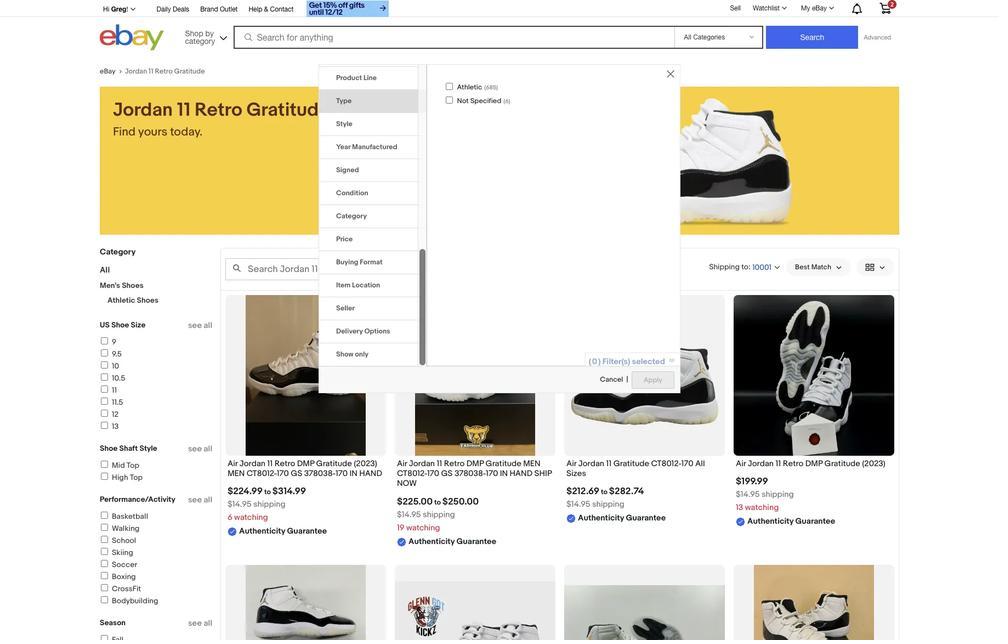 Task type: describe. For each thing, give the bounding box(es) containing it.
sizes
[[567, 469, 587, 479]]

air for $224.99
[[228, 459, 238, 469]]

shipping for $250.00
[[423, 509, 455, 520]]

ebay inside 'link'
[[813, 4, 827, 12]]

guarantee for $250.00
[[457, 536, 497, 547]]

buying
[[336, 258, 359, 266]]

brand outlet
[[200, 5, 238, 13]]

product
[[336, 73, 362, 82]]

air jordan 11 gratitude ct8012-170  all sizes image
[[565, 313, 725, 438]]

11 checkbox
[[101, 386, 108, 393]]

mid top
[[112, 461, 139, 470]]

gratitude inside air jordan 11 gratitude ct8012-170  all sizes
[[614, 459, 650, 469]]

contact
[[270, 5, 294, 13]]

air jordan 11 gratitude ct8012-170  all sizes link
[[567, 459, 723, 482]]

hand inside the air jordan 11 retro dmp gratitude men ct8012-170 gs 378038-170 in hand ship now
[[510, 469, 533, 479]]

all for performance/activity
[[204, 495, 212, 505]]

) inside athletic ( 685 )
[[497, 84, 498, 91]]

cancel button
[[600, 371, 624, 389]]

378038- inside the air jordan 11 retro dmp gratitude men ct8012-170 gs 378038-170 in hand ship now
[[455, 469, 486, 479]]

( inside athletic ( 685 )
[[485, 84, 486, 91]]

boxing link
[[99, 572, 136, 582]]

air jordan 11 retro dmp gratitude ct8012-170 (2023) (pre ~ orders all sizes) image
[[395, 581, 556, 640]]

authenticity for $250.00
[[409, 536, 455, 547]]

see for season
[[188, 618, 202, 629]]

0 horizontal spatial style
[[140, 444, 157, 453]]

see all button for shoe shaft style
[[188, 444, 212, 454]]

see all button for season
[[188, 618, 212, 629]]

1 vertical spatial shoe
[[100, 444, 118, 453]]

3 dmp from the left
[[806, 459, 823, 469]]

6 inside $224.99 to $314.99 $14.95 shipping 6 watching
[[228, 513, 233, 523]]

buying format
[[336, 258, 383, 266]]

yours
[[138, 125, 168, 139]]

authenticity guarantee down $212.69 to $282.74 $14.95 shipping
[[578, 513, 666, 524]]

basketball
[[112, 512, 148, 521]]

see all for season
[[188, 618, 212, 629]]

nike air jordan 11 retro dmp gratitude 2023 (ct8012-170) image
[[754, 565, 875, 640]]

Apply submit
[[632, 371, 675, 389]]

9 checkbox
[[101, 337, 108, 345]]

11.5 checkbox
[[101, 398, 108, 405]]

not
[[457, 97, 469, 105]]

ct8012- inside the air jordan 11 retro dmp gratitude men ct8012-170 gs 378038-170 in hand ship now
[[397, 469, 427, 479]]

Soccer checkbox
[[101, 560, 108, 567]]

air for $225.00
[[397, 459, 407, 469]]

watching for $250.00
[[407, 523, 440, 533]]

find
[[113, 125, 136, 139]]

bodybuilding link
[[99, 596, 158, 606]]

none submit inside banner
[[767, 26, 859, 49]]

$225.00 to $250.00 $14.95 shipping 19 watching
[[397, 496, 479, 533]]

ct8012- inside air jordan 11 gratitude ct8012-170  all sizes
[[652, 459, 682, 469]]

13 checkbox
[[101, 422, 108, 429]]

all for season
[[204, 618, 212, 629]]

help
[[249, 5, 262, 13]]

your shopping cart contains 2 items image
[[880, 3, 892, 14]]

price
[[336, 235, 353, 243]]

men inside air jordan 11 retro dmp gratitude (2023) men ct8012-170 gs 378038-170 in hand
[[228, 469, 245, 479]]

air jordan 11 retro dmp gratitude men ct8012-170 gs 378038-170 in hand ship now image
[[415, 295, 536, 456]]

boxing
[[112, 572, 136, 582]]

sell
[[731, 4, 741, 12]]

$282.74
[[610, 486, 644, 497]]

retro inside jordan 11 retro gratitude find yours today.
[[195, 99, 242, 122]]

now
[[397, 479, 417, 489]]

sell link
[[726, 4, 746, 12]]

top for mid top
[[127, 461, 139, 470]]

daily
[[157, 5, 171, 13]]

11 link
[[99, 386, 117, 395]]

condition
[[336, 189, 369, 197]]

$199.99 $14.95 shipping 13 watching
[[736, 476, 794, 513]]

get an extra 15% off image
[[307, 1, 389, 17]]

10 link
[[99, 362, 119, 371]]

9 link
[[99, 337, 116, 347]]

all inside all men's shoes athletic shoes
[[100, 265, 110, 275]]

banner containing sell
[[100, 0, 900, 53]]

jordan for $199.99
[[748, 459, 774, 469]]

guarantee for $314.99
[[287, 526, 327, 537]]

CrossFit checkbox
[[101, 584, 108, 591]]

0 vertical spatial athletic
[[457, 83, 482, 91]]

not specified ( 6 )
[[457, 97, 510, 105]]

air jordan 11 gratitude ct8012-170  all sizes
[[567, 459, 705, 479]]

11.5 link
[[99, 398, 123, 407]]

men inside the air jordan 11 retro dmp gratitude men ct8012-170 gs 378038-170 in hand ship now
[[524, 459, 541, 469]]

jordan for $212.69
[[579, 459, 605, 469]]

11 inside jordan 11 retro gratitude find yours today.
[[177, 99, 191, 122]]

13 link
[[99, 422, 119, 431]]

help & contact link
[[249, 4, 294, 16]]

cancel
[[600, 375, 623, 384]]

12 link
[[99, 410, 119, 419]]

daily deals
[[157, 5, 189, 13]]

authenticity down $212.69 to $282.74 $14.95 shipping
[[578, 513, 625, 524]]

12
[[112, 410, 119, 419]]

ebay link
[[100, 67, 125, 76]]

category inside tab list
[[336, 212, 367, 220]]

brand
[[200, 5, 218, 13]]

guarantee for shipping
[[796, 516, 836, 527]]

item
[[336, 281, 351, 290]]

year manufactured
[[336, 142, 398, 151]]

show
[[336, 350, 354, 359]]

$224.99
[[228, 486, 263, 497]]

soccer
[[112, 560, 137, 570]]

school
[[112, 536, 136, 545]]

$224.99 to $314.99 $14.95 shipping 6 watching
[[228, 486, 306, 523]]

685
[[486, 84, 497, 91]]

6 inside 'not specified ( 6 )'
[[505, 98, 509, 105]]

size
[[131, 320, 146, 330]]

Fall checkbox
[[101, 635, 108, 640]]

location
[[352, 281, 380, 290]]

delivery
[[336, 327, 363, 336]]

10 checkbox
[[101, 362, 108, 369]]

athletic inside all men's shoes athletic shoes
[[108, 296, 135, 305]]

men's
[[100, 281, 120, 290]]

( inside 'not specified ( 6 )'
[[504, 98, 505, 105]]

dmp for $250.00
[[467, 459, 484, 469]]

retro for $199.99
[[783, 459, 804, 469]]

) inside 'not specified ( 6 )'
[[509, 98, 510, 105]]

performance/activity
[[100, 495, 175, 504]]

shipping for $282.74
[[593, 500, 625, 510]]

9.5 checkbox
[[101, 350, 108, 357]]

shipping for $314.99
[[253, 500, 286, 510]]

us
[[100, 320, 110, 330]]

athletic ( 685 )
[[457, 83, 498, 91]]

air jordan 11 retro dmp gratitude (2023)
[[736, 459, 886, 469]]

retro for $225.00
[[444, 459, 465, 469]]

walking link
[[99, 524, 140, 533]]

School checkbox
[[101, 536, 108, 543]]

high top
[[112, 473, 143, 482]]

signed
[[336, 166, 359, 174]]

10.5 link
[[99, 374, 125, 383]]

crossfit link
[[99, 584, 141, 594]]

$212.69 to $282.74 $14.95 shipping
[[567, 486, 644, 510]]

High Top checkbox
[[101, 473, 108, 480]]

advanced
[[864, 34, 892, 41]]

see all for us shoe size
[[188, 320, 212, 331]]

11 inside air jordan 11 gratitude ct8012-170  all sizes
[[607, 459, 612, 469]]

skiing
[[112, 548, 133, 557]]

see for shoe shaft style
[[188, 444, 202, 454]]

retro for $224.99
[[275, 459, 295, 469]]

my ebay link
[[796, 2, 839, 15]]

Bodybuilding checkbox
[[101, 596, 108, 604]]

0 vertical spatial 13
[[112, 422, 119, 431]]

air jordan 11 retro dmp gratitude men ct8012-170 gs 378038-170 in hand ship now link
[[397, 459, 554, 492]]

$14.95 inside $199.99 $14.95 shipping 13 watching
[[736, 490, 760, 500]]

$14.95 for $314.99
[[228, 500, 252, 510]]

all inside air jordan 11 gratitude ct8012-170  all sizes
[[696, 459, 705, 469]]

10.5
[[112, 374, 125, 383]]



Task type: vqa. For each thing, say whether or not it's contained in the screenshot.
$250.00's watching
yes



Task type: locate. For each thing, give the bounding box(es) containing it.
1 horizontal spatial category
[[336, 212, 367, 220]]

top for high top
[[130, 473, 143, 482]]

authenticity
[[578, 513, 625, 524], [748, 516, 794, 527], [239, 526, 285, 537], [409, 536, 455, 547]]

hand inside air jordan 11 retro dmp gratitude (2023) men ct8012-170 gs 378038-170 in hand
[[360, 469, 382, 479]]

to left $314.99
[[264, 488, 271, 497]]

air
[[228, 459, 238, 469], [397, 459, 407, 469], [567, 459, 577, 469], [736, 459, 746, 469]]

shoes up size
[[137, 296, 159, 305]]

shoe up mid top checkbox
[[100, 444, 118, 453]]

in left now
[[350, 469, 358, 479]]

1 horizontal spatial ct8012-
[[397, 469, 427, 479]]

jordan for $224.99
[[240, 459, 266, 469]]

dmp
[[297, 459, 315, 469], [467, 459, 484, 469], [806, 459, 823, 469]]

retro inside the air jordan 11 retro dmp gratitude men ct8012-170 gs 378038-170 in hand ship now
[[444, 459, 465, 469]]

jordan inside the air jordan 11 retro dmp gratitude men ct8012-170 gs 378038-170 in hand ship now
[[409, 459, 435, 469]]

1 horizontal spatial )
[[509, 98, 510, 105]]

0 vertical spatial shoe
[[111, 320, 129, 330]]

in inside the air jordan 11 retro dmp gratitude men ct8012-170 gs 378038-170 in hand ship now
[[500, 469, 508, 479]]

10.5 checkbox
[[101, 374, 108, 381]]

(2023)
[[354, 459, 377, 469], [863, 459, 886, 469]]

0 horizontal spatial athletic
[[108, 296, 135, 305]]

11.5
[[112, 398, 123, 407]]

0 horizontal spatial (
[[485, 84, 486, 91]]

0 horizontal spatial all
[[100, 265, 110, 275]]

hand
[[360, 469, 382, 479], [510, 469, 533, 479]]

watching right the 19
[[407, 523, 440, 533]]

deals
[[173, 5, 189, 13]]

10
[[112, 362, 119, 371]]

2 all from the top
[[204, 444, 212, 454]]

0 vertical spatial category
[[336, 212, 367, 220]]

3 see from the top
[[188, 495, 202, 505]]

0 vertical spatial shoes
[[122, 281, 144, 290]]

0 horizontal spatial ct8012-
[[247, 469, 277, 479]]

nike jordan air jordan 11 "gratitude" dmp white black ct8012-170 men's sneakers image
[[565, 585, 725, 640]]

format
[[360, 258, 383, 266]]

size 12 - jordan 11 retro mid defining moments image
[[246, 565, 366, 640]]

1 vertical spatial top
[[130, 473, 143, 482]]

retro inside air jordan 11 retro dmp gratitude (2023) men ct8012-170 gs 378038-170 in hand
[[275, 459, 295, 469]]

high top link
[[99, 473, 143, 482]]

2 horizontal spatial to
[[601, 488, 608, 497]]

$14.95 for $250.00
[[397, 509, 421, 520]]

gratitude inside air jordan 11 retro dmp gratitude (2023) men ct8012-170 gs 378038-170 in hand
[[316, 459, 352, 469]]

see all for performance/activity
[[188, 495, 212, 505]]

1 (2023) from the left
[[354, 459, 377, 469]]

all
[[100, 265, 110, 275], [696, 459, 705, 469]]

0 horizontal spatial dmp
[[297, 459, 315, 469]]

1 see from the top
[[188, 320, 202, 331]]

$14.95 inside $224.99 to $314.99 $14.95 shipping 6 watching
[[228, 500, 252, 510]]

Boxing checkbox
[[101, 572, 108, 579]]

$199.99
[[736, 476, 769, 487]]

1 378038- from the left
[[304, 469, 336, 479]]

walking
[[112, 524, 140, 533]]

0 horizontal spatial (2023)
[[354, 459, 377, 469]]

1 vertical spatial (
[[504, 98, 505, 105]]

air up $199.99
[[736, 459, 746, 469]]

0 horizontal spatial category
[[100, 247, 136, 257]]

watchlist
[[753, 4, 780, 12]]

to right $212.69 at the right of page
[[601, 488, 608, 497]]

1 horizontal spatial men
[[524, 459, 541, 469]]

tab list containing product line
[[319, 0, 427, 366]]

advanced link
[[859, 26, 897, 48]]

shipping inside $212.69 to $282.74 $14.95 shipping
[[593, 500, 625, 510]]

close image
[[667, 70, 675, 78]]

1 vertical spatial 13
[[736, 503, 744, 513]]

mid
[[112, 461, 125, 470]]

retro up $250.00
[[444, 459, 465, 469]]

retro
[[155, 67, 173, 76], [195, 99, 242, 122], [275, 459, 295, 469], [444, 459, 465, 469], [783, 459, 804, 469]]

authenticity down $199.99 $14.95 shipping 13 watching
[[748, 516, 794, 527]]

378038- up $314.99
[[304, 469, 336, 479]]

retro up $314.99
[[275, 459, 295, 469]]

air jordan 11 retro dmp gratitude men ct8012-170 gs 378038-170 in hand ship now
[[397, 459, 552, 489]]

watching
[[746, 503, 779, 513], [234, 513, 268, 523], [407, 523, 440, 533]]

see all button for us shoe size
[[188, 320, 212, 331]]

watchlist link
[[747, 2, 792, 15]]

gratitude inside the air jordan 11 retro dmp gratitude men ct8012-170 gs 378038-170 in hand ship now
[[486, 459, 522, 469]]

authenticity guarantee down $224.99 to $314.99 $14.95 shipping 6 watching
[[239, 526, 327, 537]]

$14.95 down $199.99
[[736, 490, 760, 500]]

shoes right the "men's"
[[122, 281, 144, 290]]

1 horizontal spatial in
[[500, 469, 508, 479]]

0 vertical spatial )
[[497, 84, 498, 91]]

1 vertical spatial 6
[[228, 513, 233, 523]]

air inside the air jordan 11 retro dmp gratitude men ct8012-170 gs 378038-170 in hand ship now
[[397, 459, 407, 469]]

170
[[682, 459, 694, 469], [277, 469, 289, 479], [336, 469, 348, 479], [427, 469, 440, 479], [486, 469, 498, 479]]

air for $199.99
[[736, 459, 746, 469]]

19
[[397, 523, 405, 533]]

12 checkbox
[[101, 410, 108, 417]]

specified
[[471, 97, 502, 105]]

0 horizontal spatial in
[[350, 469, 358, 479]]

1 horizontal spatial 13
[[736, 503, 744, 513]]

style
[[336, 119, 353, 128], [140, 444, 157, 453]]

1 horizontal spatial dmp
[[467, 459, 484, 469]]

shoe
[[111, 320, 129, 330], [100, 444, 118, 453]]

to
[[264, 488, 271, 497], [601, 488, 608, 497], [435, 498, 441, 507]]

11 inside air jordan 11 retro dmp gratitude (2023) men ct8012-170 gs 378038-170 in hand
[[267, 459, 273, 469]]

authenticity down $225.00 to $250.00 $14.95 shipping 19 watching
[[409, 536, 455, 547]]

year
[[336, 142, 351, 151]]

1 vertical spatial all
[[696, 459, 705, 469]]

see for performance/activity
[[188, 495, 202, 505]]

9.5 link
[[99, 350, 122, 359]]

3 see all button from the top
[[188, 495, 212, 505]]

watching inside $224.99 to $314.99 $14.95 shipping 6 watching
[[234, 513, 268, 523]]

shaft
[[119, 444, 138, 453]]

to inside $212.69 to $282.74 $14.95 shipping
[[601, 488, 608, 497]]

3 see all from the top
[[188, 495, 212, 505]]

shipping inside $224.99 to $314.99 $14.95 shipping 6 watching
[[253, 500, 286, 510]]

$14.95 down $224.99
[[228, 500, 252, 510]]

1 horizontal spatial gs
[[441, 469, 453, 479]]

style right shaft
[[140, 444, 157, 453]]

( right specified
[[504, 98, 505, 105]]

category up all link
[[100, 247, 136, 257]]

1 horizontal spatial 378038-
[[455, 469, 486, 479]]

athletic down the "men's"
[[108, 296, 135, 305]]

2 dmp from the left
[[467, 459, 484, 469]]

1 air from the left
[[228, 459, 238, 469]]

shipping down $282.74
[[593, 500, 625, 510]]

ship
[[535, 469, 552, 479]]

retro up $199.99 $14.95 shipping 13 watching
[[783, 459, 804, 469]]

hand left the ship
[[510, 469, 533, 479]]

0 horizontal spatial hand
[[360, 469, 382, 479]]

category
[[336, 212, 367, 220], [100, 247, 136, 257]]

air right the ship
[[567, 459, 577, 469]]

brand outlet link
[[200, 4, 238, 16]]

air up $224.99
[[228, 459, 238, 469]]

shipping down $250.00
[[423, 509, 455, 520]]

line
[[364, 73, 377, 82]]

13 down $199.99
[[736, 503, 744, 513]]

shoe shaft style
[[100, 444, 157, 453]]

watching inside $225.00 to $250.00 $14.95 shipping 19 watching
[[407, 523, 440, 533]]

2 378038- from the left
[[455, 469, 486, 479]]

ct8012-
[[652, 459, 682, 469], [247, 469, 277, 479], [397, 469, 427, 479]]

daily deals link
[[157, 4, 189, 16]]

to inside $225.00 to $250.00 $14.95 shipping 19 watching
[[435, 498, 441, 507]]

$14.95 down $212.69 at the right of page
[[567, 500, 591, 510]]

shipping down $314.99
[[253, 500, 286, 510]]

watching down $199.99
[[746, 503, 779, 513]]

see all button for performance/activity
[[188, 495, 212, 505]]

top down mid top
[[130, 473, 143, 482]]

1 horizontal spatial (2023)
[[863, 459, 886, 469]]

authenticity guarantee
[[578, 513, 666, 524], [748, 516, 836, 527], [239, 526, 327, 537], [409, 536, 497, 547]]

11 inside the air jordan 11 retro dmp gratitude men ct8012-170 gs 378038-170 in hand ship now
[[437, 459, 442, 469]]

tab list
[[319, 0, 427, 366]]

1 horizontal spatial (
[[504, 98, 505, 105]]

athletic up not on the top of page
[[457, 83, 482, 91]]

0 horizontal spatial 378038-
[[304, 469, 336, 479]]

gs up $250.00
[[441, 469, 453, 479]]

Skiing checkbox
[[101, 548, 108, 555]]

my ebay
[[802, 4, 827, 12]]

air inside air jordan 11 retro dmp gratitude (2023) men ct8012-170 gs 378038-170 in hand
[[228, 459, 238, 469]]

0 horizontal spatial ebay
[[100, 67, 116, 76]]

jordan 11 retro gratitude
[[125, 67, 205, 76]]

0 vertical spatial top
[[127, 461, 139, 470]]

to inside $224.99 to $314.99 $14.95 shipping 6 watching
[[264, 488, 271, 497]]

air for $212.69
[[567, 459, 577, 469]]

$14.95
[[736, 490, 760, 500], [228, 500, 252, 510], [567, 500, 591, 510], [397, 509, 421, 520]]

authenticity down $224.99 to $314.99 $14.95 shipping 6 watching
[[239, 526, 285, 537]]

1 in from the left
[[350, 469, 358, 479]]

2 in from the left
[[500, 469, 508, 479]]

None submit
[[767, 26, 859, 49]]

2 (2023) from the left
[[863, 459, 886, 469]]

0 horizontal spatial 13
[[112, 422, 119, 431]]

help & contact
[[249, 5, 294, 13]]

jordan
[[125, 67, 147, 76], [113, 99, 173, 122], [240, 459, 266, 469], [409, 459, 435, 469], [579, 459, 605, 469], [748, 459, 774, 469]]

jordan 11 retro gratitude find yours today.
[[113, 99, 330, 139]]

shipping down $199.99
[[762, 490, 794, 500]]

1 hand from the left
[[360, 469, 382, 479]]

0 vertical spatial ebay
[[813, 4, 827, 12]]

) right specified
[[509, 98, 510, 105]]

4 all from the top
[[204, 618, 212, 629]]

378038- up $250.00
[[455, 469, 486, 479]]

1 horizontal spatial all
[[696, 459, 705, 469]]

only
[[355, 350, 369, 359]]

$14.95 inside $225.00 to $250.00 $14.95 shipping 19 watching
[[397, 509, 421, 520]]

) up specified
[[497, 84, 498, 91]]

Mid Top checkbox
[[101, 461, 108, 468]]

1 vertical spatial )
[[509, 98, 510, 105]]

1 horizontal spatial ebay
[[813, 4, 827, 12]]

shipping inside $225.00 to $250.00 $14.95 shipping 19 watching
[[423, 509, 455, 520]]

outlet
[[220, 5, 238, 13]]

authenticity guarantee for $314.99
[[239, 526, 327, 537]]

4 see all from the top
[[188, 618, 212, 629]]

0 horizontal spatial men
[[228, 469, 245, 479]]

style down type
[[336, 119, 353, 128]]

2 air from the left
[[397, 459, 407, 469]]

6 down $224.99
[[228, 513, 233, 523]]

mid top link
[[99, 461, 139, 470]]

$14.95 for $282.74
[[567, 500, 591, 510]]

manufactured
[[352, 142, 398, 151]]

0 horizontal spatial watching
[[234, 513, 268, 523]]

my
[[802, 4, 811, 12]]

1 horizontal spatial to
[[435, 498, 441, 507]]

watching inside $199.99 $14.95 shipping 13 watching
[[746, 503, 779, 513]]

air inside air jordan 11 gratitude ct8012-170  all sizes
[[567, 459, 577, 469]]

air jordan 11 retro dmp gratitude (2023) men ct8012-170 gs 378038-170 in hand
[[228, 459, 382, 479]]

basketball link
[[99, 512, 148, 521]]

0 vertical spatial 6
[[505, 98, 509, 105]]

3 air from the left
[[567, 459, 577, 469]]

men
[[524, 459, 541, 469], [228, 469, 245, 479]]

dmp for $314.99
[[297, 459, 315, 469]]

Walking checkbox
[[101, 524, 108, 531]]

0 horizontal spatial )
[[497, 84, 498, 91]]

authenticity for $314.99
[[239, 526, 285, 537]]

see all for shoe shaft style
[[188, 444, 212, 454]]

gs up $314.99
[[291, 469, 303, 479]]

2 see all from the top
[[188, 444, 212, 454]]

None checkbox
[[446, 83, 453, 90], [446, 97, 453, 104], [446, 83, 453, 90], [446, 97, 453, 104]]

(2023) inside air jordan 11 retro dmp gratitude (2023) men ct8012-170 gs 378038-170 in hand
[[354, 459, 377, 469]]

(2023) for shipping
[[863, 459, 886, 469]]

watching down $224.99
[[234, 513, 268, 523]]

1 vertical spatial athletic
[[108, 296, 135, 305]]

authenticity for shipping
[[748, 516, 794, 527]]

to right $225.00
[[435, 498, 441, 507]]

0 vertical spatial (
[[485, 84, 486, 91]]

to for $212.69
[[601, 488, 608, 497]]

retro inside the air jordan 11 retro dmp gratitude (2023) link
[[783, 459, 804, 469]]

378038- inside air jordan 11 retro dmp gratitude (2023) men ct8012-170 gs 378038-170 in hand
[[304, 469, 336, 479]]

shipping
[[762, 490, 794, 500], [253, 500, 286, 510], [593, 500, 625, 510], [423, 509, 455, 520]]

1 horizontal spatial 6
[[505, 98, 509, 105]]

watching for $314.99
[[234, 513, 268, 523]]

1 see all from the top
[[188, 320, 212, 331]]

ct8012- inside air jordan 11 retro dmp gratitude (2023) men ct8012-170 gs 378038-170 in hand
[[247, 469, 277, 479]]

2 horizontal spatial watching
[[746, 503, 779, 513]]

school link
[[99, 536, 136, 545]]

4 air from the left
[[736, 459, 746, 469]]

1 horizontal spatial athletic
[[457, 83, 482, 91]]

9.5
[[112, 350, 122, 359]]

hand left now
[[360, 469, 382, 479]]

dmp inside air jordan 11 retro dmp gratitude (2023) men ct8012-170 gs 378038-170 in hand
[[297, 459, 315, 469]]

Basketball checkbox
[[101, 512, 108, 519]]

4 see from the top
[[188, 618, 202, 629]]

3 all from the top
[[204, 495, 212, 505]]

1 horizontal spatial hand
[[510, 469, 533, 479]]

air jordan 11 retro dmp gratitude (2023) image
[[734, 295, 895, 456]]

gs inside the air jordan 11 retro dmp gratitude men ct8012-170 gs 378038-170 in hand ship now
[[441, 469, 453, 479]]

high
[[112, 473, 128, 482]]

6 right specified
[[505, 98, 509, 105]]

0 horizontal spatial gs
[[291, 469, 303, 479]]

show only
[[336, 350, 369, 359]]

$14.95 down $225.00
[[397, 509, 421, 520]]

13
[[112, 422, 119, 431], [736, 503, 744, 513]]

4 see all button from the top
[[188, 618, 212, 629]]

1 all from the top
[[204, 320, 212, 331]]

0 horizontal spatial to
[[264, 488, 271, 497]]

authenticity guarantee down $199.99 $14.95 shipping 13 watching
[[748, 516, 836, 527]]

to for $225.00
[[435, 498, 441, 507]]

air jordan 11 retro dmp gratitude (2023) men ct8012-170 gs 378038-170 in hand link
[[228, 459, 384, 482]]

0 vertical spatial all
[[100, 265, 110, 275]]

see for us shoe size
[[188, 320, 202, 331]]

men left "sizes"
[[524, 459, 541, 469]]

1 vertical spatial category
[[100, 247, 136, 257]]

all men's shoes athletic shoes
[[100, 265, 159, 305]]

air up now
[[397, 459, 407, 469]]

all for shoe shaft style
[[204, 444, 212, 454]]

2 horizontal spatial dmp
[[806, 459, 823, 469]]

$225.00
[[397, 496, 433, 507]]

1 vertical spatial ebay
[[100, 67, 116, 76]]

0 horizontal spatial 6
[[228, 513, 233, 523]]

bodybuilding
[[112, 596, 158, 606]]

in left the ship
[[500, 469, 508, 479]]

gs
[[291, 469, 303, 479], [441, 469, 453, 479]]

top up high top
[[127, 461, 139, 470]]

options
[[365, 327, 390, 336]]

)
[[497, 84, 498, 91], [509, 98, 510, 105]]

men up $224.99
[[228, 469, 245, 479]]

$314.99
[[273, 486, 306, 497]]

air jordan 11 retro dmp gratitude (2023) men ct8012-170 gs 378038-170 in hand image
[[246, 295, 366, 456]]

1 dmp from the left
[[297, 459, 315, 469]]

1 vertical spatial style
[[140, 444, 157, 453]]

category down condition
[[336, 212, 367, 220]]

( up specified
[[485, 84, 486, 91]]

jordan inside jordan 11 retro gratitude find yours today.
[[113, 99, 173, 122]]

authenticity guarantee for shipping
[[748, 516, 836, 527]]

authenticity guarantee for $250.00
[[409, 536, 497, 547]]

jordan inside air jordan 11 gratitude ct8012-170  all sizes
[[579, 459, 605, 469]]

gs inside air jordan 11 retro dmp gratitude (2023) men ct8012-170 gs 378038-170 in hand
[[291, 469, 303, 479]]

0 vertical spatial style
[[336, 119, 353, 128]]

authenticity guarantee down $225.00 to $250.00 $14.95 shipping 19 watching
[[409, 536, 497, 547]]

all for us shoe size
[[204, 320, 212, 331]]

1 see all button from the top
[[188, 320, 212, 331]]

2 see all button from the top
[[188, 444, 212, 454]]

(2023) for $314.99
[[354, 459, 377, 469]]

(2023) inside the air jordan 11 retro dmp gratitude (2023) link
[[863, 459, 886, 469]]

11
[[149, 67, 153, 76], [177, 99, 191, 122], [112, 386, 117, 395], [267, 459, 273, 469], [437, 459, 442, 469], [607, 459, 612, 469], [776, 459, 782, 469]]

shipping inside $199.99 $14.95 shipping 13 watching
[[762, 490, 794, 500]]

1 horizontal spatial style
[[336, 119, 353, 128]]

2 horizontal spatial ct8012-
[[652, 459, 682, 469]]

dmp inside the air jordan 11 retro dmp gratitude men ct8012-170 gs 378038-170 in hand ship now
[[467, 459, 484, 469]]

banner
[[100, 0, 900, 53]]

gratitude inside jordan 11 retro gratitude find yours today.
[[247, 99, 330, 122]]

to for $224.99
[[264, 488, 271, 497]]

season
[[100, 618, 126, 628]]

see
[[188, 320, 202, 331], [188, 444, 202, 454], [188, 495, 202, 505], [188, 618, 202, 629]]

in inside air jordan 11 retro dmp gratitude (2023) men ct8012-170 gs 378038-170 in hand
[[350, 469, 358, 479]]

$14.95 inside $212.69 to $282.74 $14.95 shipping
[[567, 500, 591, 510]]

2 see from the top
[[188, 444, 202, 454]]

170 inside air jordan 11 gratitude ct8012-170  all sizes
[[682, 459, 694, 469]]

delivery options
[[336, 327, 390, 336]]

jordan for $225.00
[[409, 459, 435, 469]]

tab
[[319, 44, 427, 67]]

13 inside $199.99 $14.95 shipping 13 watching
[[736, 503, 744, 513]]

2 gs from the left
[[441, 469, 453, 479]]

13 right the '13' checkbox
[[112, 422, 119, 431]]

1 horizontal spatial watching
[[407, 523, 440, 533]]

retro right ebay link
[[155, 67, 173, 76]]

1 gs from the left
[[291, 469, 303, 479]]

1 vertical spatial shoes
[[137, 296, 159, 305]]

shoe right us
[[111, 320, 129, 330]]

jordan inside air jordan 11 retro dmp gratitude (2023) men ct8012-170 gs 378038-170 in hand
[[240, 459, 266, 469]]

us shoe size
[[100, 320, 146, 330]]

2 hand from the left
[[510, 469, 533, 479]]

account navigation
[[100, 0, 900, 19]]

retro up today.
[[195, 99, 242, 122]]



